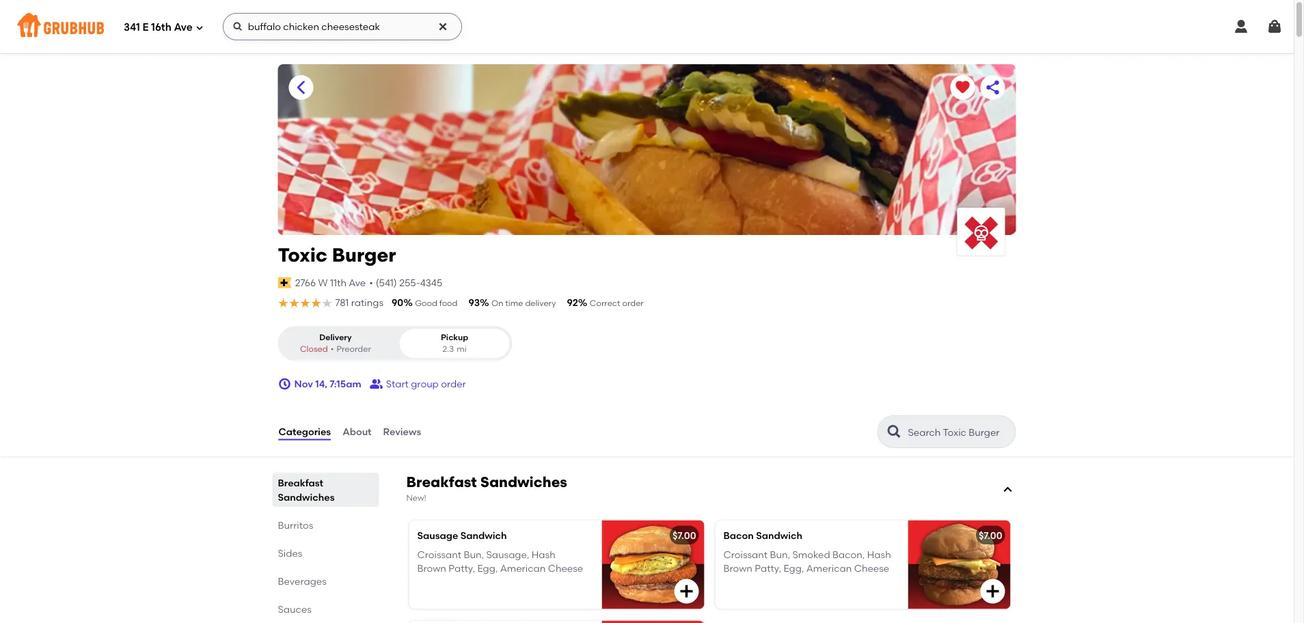 Task type: vqa. For each thing, say whether or not it's contained in the screenshot.
Croissant Bun, Smoked Bacon, Hash Brown Patty, Egg, American Cheese
yes



Task type: describe. For each thing, give the bounding box(es) containing it.
saved restaurant image
[[955, 79, 971, 96]]

sausage sandwich
[[418, 530, 507, 542]]

caret left icon image
[[293, 79, 309, 96]]

correct
[[590, 299, 621, 308]]

(541)
[[376, 277, 397, 289]]

toxic
[[278, 244, 328, 267]]

ave for 341 e 16th ave
[[174, 21, 193, 34]]

burritos tab
[[278, 518, 374, 533]]

bun, for patty,
[[770, 549, 791, 561]]

hash inside the 'croissant bun, smoked bacon, hash brown patty, egg, american cheese'
[[868, 549, 892, 561]]

search icon image
[[887, 424, 903, 440]]

sandwiches for breakfast sandwiches new!
[[481, 474, 568, 491]]

16th
[[151, 21, 172, 34]]

cheese inside "croissant bun, sausage, hash brown patty, egg, american cheese"
[[548, 563, 584, 575]]

order inside the start group order button
[[441, 379, 466, 390]]

svg image inside main navigation 'navigation'
[[1234, 18, 1250, 35]]

start group order button
[[370, 372, 466, 397]]

saved restaurant button
[[951, 75, 976, 100]]

255-
[[400, 277, 420, 289]]

smoked
[[793, 549, 831, 561]]

egg, inside the 'croissant bun, smoked bacon, hash brown patty, egg, american cheese'
[[784, 563, 805, 575]]

7:15am
[[330, 379, 362, 390]]

closed
[[300, 344, 328, 354]]

breakfast for breakfast sandwiches
[[278, 477, 323, 489]]

Search Toxic Burger search field
[[907, 426, 1012, 439]]

781
[[335, 297, 349, 309]]

breakfast sandwiches new!
[[407, 474, 568, 503]]

brown inside the 'croissant bun, smoked bacon, hash brown patty, egg, american cheese'
[[724, 563, 753, 575]]

subscription pass image
[[278, 278, 292, 289]]

14,
[[315, 379, 328, 390]]

sandwich for sausage,
[[461, 530, 507, 542]]

sandwiches for breakfast sandwiches
[[278, 492, 335, 503]]

sausage sandwich image
[[602, 521, 705, 610]]

ave for 2766 w 11th ave
[[349, 277, 366, 289]]

sausage,
[[487, 549, 530, 561]]

pickup 2.3 mi
[[441, 333, 469, 354]]

breakfast for breakfast sandwiches new!
[[407, 474, 477, 491]]

start
[[386, 379, 409, 390]]

4345
[[420, 277, 443, 289]]

2766
[[295, 277, 316, 289]]

mi
[[457, 344, 467, 354]]

option group containing delivery closed • preorder
[[278, 326, 513, 361]]

on
[[492, 299, 504, 308]]

people icon image
[[370, 378, 383, 391]]

1 horizontal spatial order
[[623, 299, 644, 308]]

american inside "croissant bun, sausage, hash brown patty, egg, american cheese"
[[500, 563, 546, 575]]

share icon image
[[985, 79, 1002, 96]]

2.3
[[443, 344, 454, 354]]

beverages tab
[[278, 575, 374, 589]]

start group order
[[386, 379, 466, 390]]

hash inside "croissant bun, sausage, hash brown patty, egg, american cheese"
[[532, 549, 556, 561]]

• (541) 255-4345
[[369, 277, 443, 289]]

sandwich for smoked
[[757, 530, 803, 542]]

categories button
[[278, 408, 332, 457]]

new!
[[407, 493, 427, 503]]

ratings
[[351, 297, 384, 309]]

delivery closed • preorder
[[300, 333, 371, 354]]

sauces
[[278, 604, 312, 616]]

toxic burger logo image
[[958, 208, 1006, 256]]

reviews
[[383, 426, 421, 438]]

bun, for egg,
[[464, 549, 484, 561]]

preorder
[[337, 344, 371, 354]]

american inside the 'croissant bun, smoked bacon, hash brown patty, egg, american cheese'
[[807, 563, 852, 575]]



Task type: locate. For each thing, give the bounding box(es) containing it.
cheese inside the 'croissant bun, smoked bacon, hash brown patty, egg, american cheese'
[[855, 563, 890, 575]]

burritos
[[278, 520, 313, 531]]

bacon sandwich
[[724, 530, 803, 542]]

sides
[[278, 548, 303, 559]]

781 ratings
[[335, 297, 384, 309]]

0 vertical spatial •
[[369, 277, 373, 289]]

2 croissant from the left
[[724, 549, 768, 561]]

1 brown from the left
[[418, 563, 447, 575]]

2766 w 11th ave
[[295, 277, 366, 289]]

1 vertical spatial •
[[331, 344, 334, 354]]

nov 14, 7:15am
[[294, 379, 362, 390]]

egg, down smoked
[[784, 563, 805, 575]]

burger
[[332, 244, 396, 267]]

breakfast sandwiches tab
[[278, 476, 374, 505]]

food
[[440, 299, 458, 308]]

1 horizontal spatial cheese
[[855, 563, 890, 575]]

american
[[500, 563, 546, 575], [807, 563, 852, 575]]

svg image inside nov 14, 7:15am button
[[278, 378, 292, 391]]

•
[[369, 277, 373, 289], [331, 344, 334, 354]]

about
[[343, 426, 372, 438]]

egg & cheese sandwich image
[[602, 621, 705, 624]]

1 cheese from the left
[[548, 563, 584, 575]]

patty, down bacon sandwich
[[755, 563, 782, 575]]

order
[[623, 299, 644, 308], [441, 379, 466, 390]]

egg, down sausage,
[[478, 563, 498, 575]]

0 horizontal spatial sandwiches
[[278, 492, 335, 503]]

sandwiches inside tab
[[278, 492, 335, 503]]

1 horizontal spatial hash
[[868, 549, 892, 561]]

2766 w 11th ave button
[[295, 275, 367, 291]]

1 horizontal spatial croissant
[[724, 549, 768, 561]]

american down smoked
[[807, 563, 852, 575]]

0 horizontal spatial bun,
[[464, 549, 484, 561]]

good
[[415, 299, 438, 308]]

ave
[[174, 21, 193, 34], [349, 277, 366, 289]]

on time delivery
[[492, 299, 556, 308]]

cheese
[[548, 563, 584, 575], [855, 563, 890, 575]]

1 patty, from the left
[[449, 563, 475, 575]]

hash right sausage,
[[532, 549, 556, 561]]

341 e 16th ave
[[124, 21, 193, 34]]

bun, down bacon sandwich
[[770, 549, 791, 561]]

0 vertical spatial ave
[[174, 21, 193, 34]]

0 horizontal spatial cheese
[[548, 563, 584, 575]]

croissant for patty,
[[418, 549, 462, 561]]

breakfast sandwiches
[[278, 477, 335, 503]]

time
[[506, 299, 524, 308]]

categories
[[279, 426, 331, 438]]

1 horizontal spatial brown
[[724, 563, 753, 575]]

0 horizontal spatial sandwich
[[461, 530, 507, 542]]

0 horizontal spatial american
[[500, 563, 546, 575]]

bun, inside the 'croissant bun, smoked bacon, hash brown patty, egg, american cheese'
[[770, 549, 791, 561]]

svg image
[[1234, 18, 1250, 35], [278, 378, 292, 391], [1003, 485, 1014, 496], [679, 584, 695, 600], [985, 584, 1002, 600]]

(541) 255-4345 button
[[376, 276, 443, 290]]

2 hash from the left
[[868, 549, 892, 561]]

1 horizontal spatial american
[[807, 563, 852, 575]]

toxic burger
[[278, 244, 396, 267]]

main navigation navigation
[[0, 0, 1295, 53]]

$7.00 for croissant bun, smoked bacon, hash brown patty, egg, american cheese
[[979, 530, 1003, 542]]

2 american from the left
[[807, 563, 852, 575]]

1 horizontal spatial bun,
[[770, 549, 791, 561]]

bun, down sausage sandwich at left
[[464, 549, 484, 561]]

bun,
[[464, 549, 484, 561], [770, 549, 791, 561]]

svg image
[[1267, 18, 1284, 35], [232, 21, 243, 32], [438, 21, 449, 32], [195, 24, 204, 32]]

egg, inside "croissant bun, sausage, hash brown patty, egg, american cheese"
[[478, 563, 498, 575]]

0 horizontal spatial hash
[[532, 549, 556, 561]]

breakfast
[[407, 474, 477, 491], [278, 477, 323, 489]]

1 vertical spatial order
[[441, 379, 466, 390]]

hash right bacon,
[[868, 549, 892, 561]]

92
[[567, 297, 578, 309]]

$7.00 for croissant bun, sausage, hash brown patty, egg, american cheese
[[673, 530, 697, 542]]

1 sandwich from the left
[[461, 530, 507, 542]]

nov
[[294, 379, 313, 390]]

1 horizontal spatial breakfast
[[407, 474, 477, 491]]

Search for food, convenience, alcohol... search field
[[223, 13, 462, 40]]

1 horizontal spatial patty,
[[755, 563, 782, 575]]

sides tab
[[278, 547, 374, 561]]

1 bun, from the left
[[464, 549, 484, 561]]

breakfast up burritos
[[278, 477, 323, 489]]

group
[[411, 379, 439, 390]]

1 horizontal spatial sandwich
[[757, 530, 803, 542]]

brown down the bacon
[[724, 563, 753, 575]]

brown inside "croissant bun, sausage, hash brown patty, egg, american cheese"
[[418, 563, 447, 575]]

0 vertical spatial sandwiches
[[481, 474, 568, 491]]

1 vertical spatial ave
[[349, 277, 366, 289]]

brown down sausage
[[418, 563, 447, 575]]

ave right 11th
[[349, 277, 366, 289]]

brown
[[418, 563, 447, 575], [724, 563, 753, 575]]

order right group
[[441, 379, 466, 390]]

1 horizontal spatial ave
[[349, 277, 366, 289]]

sauces tab
[[278, 603, 374, 617]]

breakfast up new!
[[407, 474, 477, 491]]

0 horizontal spatial •
[[331, 344, 334, 354]]

croissant down the bacon
[[724, 549, 768, 561]]

0 horizontal spatial croissant
[[418, 549, 462, 561]]

sausage
[[418, 530, 458, 542]]

w
[[318, 277, 328, 289]]

0 horizontal spatial $7.00
[[673, 530, 697, 542]]

11th
[[330, 277, 347, 289]]

e
[[143, 21, 149, 34]]

correct order
[[590, 299, 644, 308]]

bun, inside "croissant bun, sausage, hash brown patty, egg, american cheese"
[[464, 549, 484, 561]]

breakfast inside breakfast sandwiches
[[278, 477, 323, 489]]

pickup
[[441, 333, 469, 342]]

delivery
[[526, 299, 556, 308]]

hash
[[532, 549, 556, 561], [868, 549, 892, 561]]

good food
[[415, 299, 458, 308]]

bacon,
[[833, 549, 865, 561]]

1 croissant from the left
[[418, 549, 462, 561]]

2 egg, from the left
[[784, 563, 805, 575]]

bacon
[[724, 530, 754, 542]]

about button
[[342, 408, 372, 457]]

croissant down sausage
[[418, 549, 462, 561]]

1 $7.00 from the left
[[673, 530, 697, 542]]

option group
[[278, 326, 513, 361]]

90
[[392, 297, 404, 309]]

0 horizontal spatial patty,
[[449, 563, 475, 575]]

1 horizontal spatial sandwiches
[[481, 474, 568, 491]]

1 egg, from the left
[[478, 563, 498, 575]]

1 hash from the left
[[532, 549, 556, 561]]

ave inside button
[[349, 277, 366, 289]]

• inside delivery closed • preorder
[[331, 344, 334, 354]]

2 sandwich from the left
[[757, 530, 803, 542]]

93
[[469, 297, 480, 309]]

order right correct
[[623, 299, 644, 308]]

croissant for brown
[[724, 549, 768, 561]]

sandwich
[[461, 530, 507, 542], [757, 530, 803, 542]]

1 vertical spatial sandwiches
[[278, 492, 335, 503]]

0 horizontal spatial ave
[[174, 21, 193, 34]]

croissant bun, sausage, hash brown patty, egg, american cheese
[[418, 549, 584, 575]]

1 horizontal spatial •
[[369, 277, 373, 289]]

croissant
[[418, 549, 462, 561], [724, 549, 768, 561]]

0 horizontal spatial breakfast
[[278, 477, 323, 489]]

nov 14, 7:15am button
[[278, 372, 362, 397]]

2 bun, from the left
[[770, 549, 791, 561]]

1 american from the left
[[500, 563, 546, 575]]

patty, down sausage sandwich at left
[[449, 563, 475, 575]]

patty, inside "croissant bun, sausage, hash brown patty, egg, american cheese"
[[449, 563, 475, 575]]

egg,
[[478, 563, 498, 575], [784, 563, 805, 575]]

croissant inside the 'croissant bun, smoked bacon, hash brown patty, egg, american cheese'
[[724, 549, 768, 561]]

2 patty, from the left
[[755, 563, 782, 575]]

2 cheese from the left
[[855, 563, 890, 575]]

341
[[124, 21, 140, 34]]

sandwich up smoked
[[757, 530, 803, 542]]

reviews button
[[383, 408, 422, 457]]

2 $7.00 from the left
[[979, 530, 1003, 542]]

sandwiches
[[481, 474, 568, 491], [278, 492, 335, 503]]

croissant bun, smoked bacon, hash brown patty, egg, american cheese
[[724, 549, 892, 575]]

sandwich up sausage,
[[461, 530, 507, 542]]

0 vertical spatial order
[[623, 299, 644, 308]]

$7.00
[[673, 530, 697, 542], [979, 530, 1003, 542]]

delivery
[[320, 333, 352, 342]]

beverages
[[278, 576, 327, 588]]

patty, inside the 'croissant bun, smoked bacon, hash brown patty, egg, american cheese'
[[755, 563, 782, 575]]

croissant inside "croissant bun, sausage, hash brown patty, egg, american cheese"
[[418, 549, 462, 561]]

• left (541)
[[369, 277, 373, 289]]

0 horizontal spatial egg,
[[478, 563, 498, 575]]

patty,
[[449, 563, 475, 575], [755, 563, 782, 575]]

1 horizontal spatial $7.00
[[979, 530, 1003, 542]]

sandwiches inside breakfast sandwiches new!
[[481, 474, 568, 491]]

ave inside main navigation 'navigation'
[[174, 21, 193, 34]]

breakfast inside breakfast sandwiches new!
[[407, 474, 477, 491]]

2 brown from the left
[[724, 563, 753, 575]]

0 horizontal spatial brown
[[418, 563, 447, 575]]

bacon sandwich image
[[909, 521, 1011, 610]]

0 horizontal spatial order
[[441, 379, 466, 390]]

• down delivery
[[331, 344, 334, 354]]

american down sausage,
[[500, 563, 546, 575]]

ave right the 16th
[[174, 21, 193, 34]]

1 horizontal spatial egg,
[[784, 563, 805, 575]]



